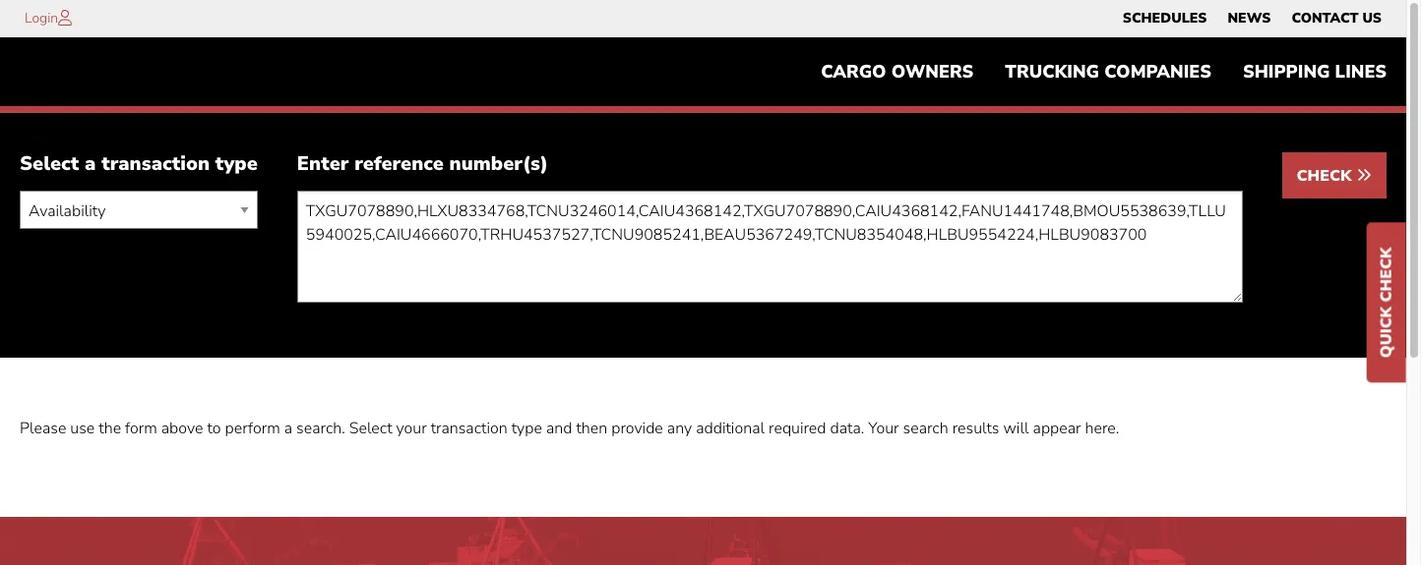 Task type: describe. For each thing, give the bounding box(es) containing it.
reference
[[354, 151, 444, 178]]

0 vertical spatial select
[[20, 151, 79, 178]]

select a transaction type
[[20, 151, 258, 178]]

Enter reference number(s) text field
[[297, 191, 1243, 303]]

will
[[1003, 419, 1029, 440]]

number(s)
[[449, 151, 548, 178]]

additional
[[696, 419, 765, 440]]

trucking
[[1005, 60, 1099, 84]]

here.
[[1085, 419, 1119, 440]]

shipping lines link
[[1227, 52, 1402, 92]]

0 horizontal spatial transaction
[[102, 151, 210, 178]]

user image
[[58, 10, 72, 26]]

search
[[903, 419, 948, 440]]

1 vertical spatial a
[[284, 419, 292, 440]]

your
[[868, 419, 899, 440]]

form
[[125, 419, 157, 440]]

then
[[576, 419, 607, 440]]

any
[[667, 419, 692, 440]]

trucking companies
[[1005, 60, 1211, 84]]

owners
[[891, 60, 974, 84]]

login link
[[25, 9, 58, 28]]

data.
[[830, 419, 864, 440]]

to
[[207, 419, 221, 440]]

schedules link
[[1123, 5, 1207, 32]]

provide
[[611, 419, 663, 440]]

trucking companies link
[[989, 52, 1227, 92]]

quick check
[[1376, 247, 1397, 358]]

required
[[769, 419, 826, 440]]

cargo owners
[[821, 60, 974, 84]]

appear
[[1033, 419, 1081, 440]]

schedules
[[1123, 9, 1207, 28]]

companies
[[1104, 60, 1211, 84]]



Task type: vqa. For each thing, say whether or not it's contained in the screenshot.
the Customer Service: 877-387-2722 Gate/Yard Ops: 904-696-4911 Marine Ops: 904-696-4931 Safety & Claims: 904-696-4910
no



Task type: locate. For each thing, give the bounding box(es) containing it.
0 vertical spatial menu bar
[[1112, 5, 1392, 32]]

check button
[[1282, 153, 1387, 199]]

check inside button
[[1297, 166, 1356, 187]]

0 vertical spatial check
[[1297, 166, 1356, 187]]

enter
[[297, 151, 349, 178]]

menu bar
[[1112, 5, 1392, 32], [805, 52, 1402, 92]]

0 vertical spatial a
[[85, 151, 96, 178]]

0 horizontal spatial a
[[85, 151, 96, 178]]

enter reference number(s)
[[297, 151, 548, 178]]

0 horizontal spatial type
[[215, 151, 258, 178]]

news link
[[1228, 5, 1271, 32]]

please use the form above to perform a search. select your transaction type and then provide any additional required data. your search results will appear here.
[[20, 419, 1119, 440]]

please
[[20, 419, 66, 440]]

contact us link
[[1292, 5, 1382, 32]]

menu bar down schedules link
[[805, 52, 1402, 92]]

search.
[[296, 419, 345, 440]]

contact
[[1292, 9, 1359, 28]]

the
[[99, 419, 121, 440]]

lines
[[1335, 60, 1387, 84]]

0 horizontal spatial select
[[20, 151, 79, 178]]

1 horizontal spatial select
[[349, 419, 392, 440]]

perform
[[225, 419, 280, 440]]

above
[[161, 419, 203, 440]]

1 horizontal spatial a
[[284, 419, 292, 440]]

transaction
[[102, 151, 210, 178], [431, 419, 507, 440]]

login
[[25, 9, 58, 28]]

1 horizontal spatial type
[[511, 419, 542, 440]]

menu bar containing cargo owners
[[805, 52, 1402, 92]]

1 horizontal spatial transaction
[[431, 419, 507, 440]]

contact us
[[1292, 9, 1382, 28]]

0 horizontal spatial check
[[1297, 166, 1356, 187]]

and
[[546, 419, 572, 440]]

0 vertical spatial type
[[215, 151, 258, 178]]

use
[[70, 419, 95, 440]]

1 vertical spatial transaction
[[431, 419, 507, 440]]

0 vertical spatial transaction
[[102, 151, 210, 178]]

a
[[85, 151, 96, 178], [284, 419, 292, 440]]

shipping lines
[[1243, 60, 1387, 84]]

menu bar containing schedules
[[1112, 5, 1392, 32]]

us
[[1362, 9, 1382, 28]]

1 vertical spatial check
[[1376, 247, 1397, 302]]

1 vertical spatial type
[[511, 419, 542, 440]]

your
[[396, 419, 427, 440]]

1 vertical spatial select
[[349, 419, 392, 440]]

type left enter
[[215, 151, 258, 178]]

menu bar up shipping
[[1112, 5, 1392, 32]]

type left and on the bottom left of the page
[[511, 419, 542, 440]]

1 horizontal spatial check
[[1376, 247, 1397, 302]]

shipping
[[1243, 60, 1330, 84]]

results
[[952, 419, 999, 440]]

cargo owners link
[[805, 52, 989, 92]]

quick
[[1376, 307, 1397, 358]]

cargo
[[821, 60, 886, 84]]

news
[[1228, 9, 1271, 28]]

angle double right image
[[1356, 168, 1372, 183]]

1 vertical spatial menu bar
[[805, 52, 1402, 92]]

select
[[20, 151, 79, 178], [349, 419, 392, 440]]

type
[[215, 151, 258, 178], [511, 419, 542, 440]]

footer
[[0, 518, 1406, 566]]

check
[[1297, 166, 1356, 187], [1376, 247, 1397, 302]]

quick check link
[[1367, 223, 1406, 383]]



